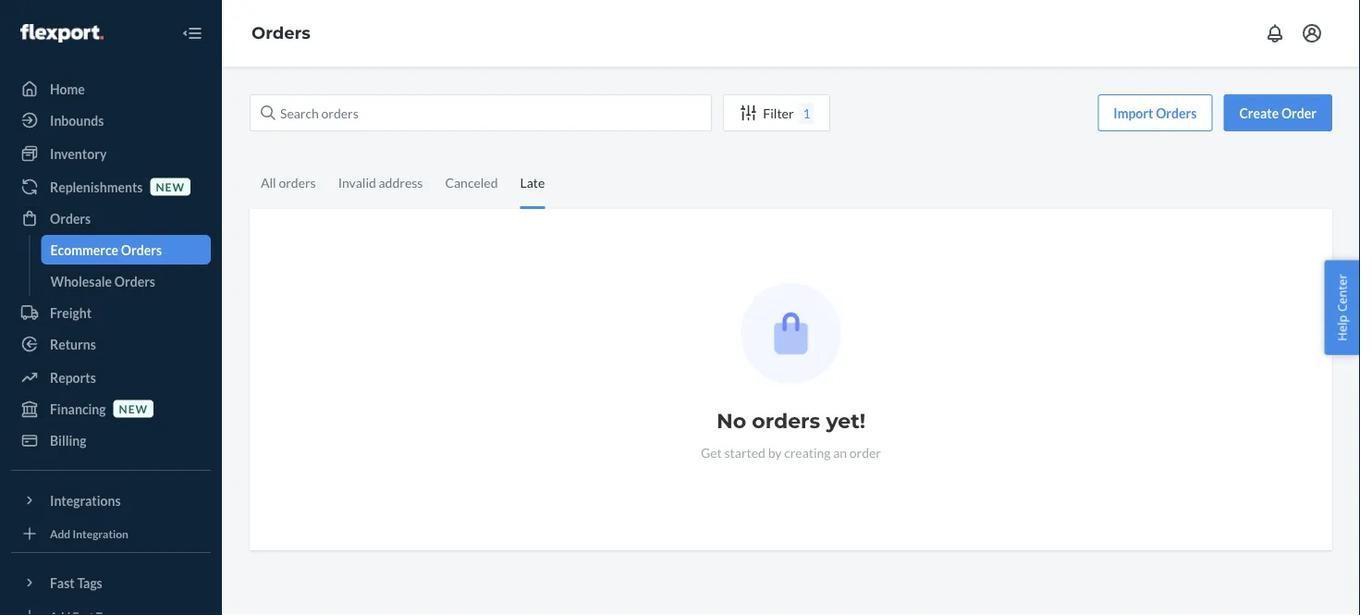 Task type: describe. For each thing, give the bounding box(es) containing it.
order
[[850, 445, 882, 460]]

get started by creating an order
[[701, 445, 882, 460]]

ecommerce orders link
[[41, 235, 211, 265]]

ecommerce orders
[[50, 242, 162, 258]]

import orders
[[1114, 105, 1197, 121]]

integrations button
[[11, 486, 211, 515]]

create order link
[[1224, 94, 1333, 131]]

order
[[1282, 105, 1317, 121]]

billing link
[[11, 426, 211, 455]]

fast tags
[[50, 575, 102, 591]]

inbounds link
[[11, 105, 211, 135]]

orders for ecommerce orders
[[121, 242, 162, 258]]

orders for no
[[752, 408, 821, 433]]

create
[[1240, 105, 1280, 121]]

tags
[[77, 575, 102, 591]]

Search orders text field
[[250, 94, 712, 131]]

help center button
[[1325, 260, 1361, 355]]

freight
[[50, 305, 92, 321]]

wholesale orders
[[50, 273, 155, 289]]

new for financing
[[119, 402, 148, 415]]

1 vertical spatial orders link
[[11, 204, 211, 233]]

orders for import orders
[[1157, 105, 1197, 121]]

billing
[[50, 432, 87, 448]]

help
[[1334, 315, 1351, 341]]

returns
[[50, 336, 96, 352]]

1
[[804, 105, 811, 121]]

no
[[717, 408, 747, 433]]

all
[[261, 174, 276, 190]]

freight link
[[11, 298, 211, 327]]

ecommerce
[[50, 242, 118, 258]]

no orders yet!
[[717, 408, 866, 433]]

flexport logo image
[[20, 24, 103, 43]]

inventory
[[50, 146, 107, 161]]

canceled
[[445, 174, 498, 190]]

financing
[[50, 401, 106, 417]]

open account menu image
[[1302, 22, 1324, 44]]

center
[[1334, 274, 1351, 312]]

filter 1
[[763, 105, 811, 121]]

by
[[768, 445, 782, 460]]

new for replenishments
[[156, 180, 185, 193]]

orders for wholesale orders
[[114, 273, 155, 289]]

integration
[[73, 527, 129, 540]]

integrations
[[50, 493, 121, 508]]

returns link
[[11, 329, 211, 359]]

invalid address
[[338, 174, 423, 190]]

filter
[[763, 105, 794, 121]]

late
[[520, 174, 545, 190]]

import orders button
[[1098, 94, 1213, 131]]



Task type: vqa. For each thing, say whether or not it's contained in the screenshot.
Product corresponding to Product Detail
no



Task type: locate. For each thing, give the bounding box(es) containing it.
0 vertical spatial orders
[[279, 174, 316, 190]]

address
[[379, 174, 423, 190]]

0 horizontal spatial new
[[119, 402, 148, 415]]

all orders
[[261, 174, 316, 190]]

orders up search image
[[252, 23, 311, 43]]

wholesale
[[50, 273, 112, 289]]

empty list image
[[741, 283, 842, 384]]

fast
[[50, 575, 75, 591]]

orders up the get started by creating an order
[[752, 408, 821, 433]]

import
[[1114, 105, 1154, 121]]

orders for all
[[279, 174, 316, 190]]

help center
[[1334, 274, 1351, 341]]

create order
[[1240, 105, 1317, 121]]

1 vertical spatial orders
[[752, 408, 821, 433]]

0 horizontal spatial orders link
[[11, 204, 211, 233]]

yet!
[[827, 408, 866, 433]]

get
[[701, 445, 722, 460]]

orders right "import"
[[1157, 105, 1197, 121]]

started
[[725, 445, 766, 460]]

orders right all
[[279, 174, 316, 190]]

orders inside button
[[1157, 105, 1197, 121]]

creating
[[785, 445, 831, 460]]

replenishments
[[50, 179, 143, 195]]

orders up the wholesale orders link
[[121, 242, 162, 258]]

new down inventory "link"
[[156, 180, 185, 193]]

inventory link
[[11, 139, 211, 168]]

orders up ecommerce
[[50, 210, 91, 226]]

an
[[834, 445, 847, 460]]

orders link up the ecommerce orders
[[11, 204, 211, 233]]

0 vertical spatial orders link
[[252, 23, 311, 43]]

1 horizontal spatial orders
[[752, 408, 821, 433]]

1 horizontal spatial orders link
[[252, 23, 311, 43]]

fast tags button
[[11, 568, 211, 598]]

orders
[[279, 174, 316, 190], [752, 408, 821, 433]]

home
[[50, 81, 85, 97]]

add
[[50, 527, 70, 540]]

orders link
[[252, 23, 311, 43], [11, 204, 211, 233]]

reports link
[[11, 363, 211, 392]]

orders
[[252, 23, 311, 43], [1157, 105, 1197, 121], [50, 210, 91, 226], [121, 242, 162, 258], [114, 273, 155, 289]]

orders down ecommerce orders link
[[114, 273, 155, 289]]

0 horizontal spatial orders
[[279, 174, 316, 190]]

search image
[[261, 105, 276, 120]]

new
[[156, 180, 185, 193], [119, 402, 148, 415]]

1 horizontal spatial new
[[156, 180, 185, 193]]

new down "reports" link
[[119, 402, 148, 415]]

wholesale orders link
[[41, 266, 211, 296]]

0 vertical spatial new
[[156, 180, 185, 193]]

orders link up search image
[[252, 23, 311, 43]]

home link
[[11, 74, 211, 104]]

add integration link
[[11, 523, 211, 545]]

close navigation image
[[181, 22, 204, 44]]

open notifications image
[[1265, 22, 1287, 44]]

invalid
[[338, 174, 376, 190]]

reports
[[50, 370, 96, 385]]

1 vertical spatial new
[[119, 402, 148, 415]]

inbounds
[[50, 112, 104, 128]]

add integration
[[50, 527, 129, 540]]



